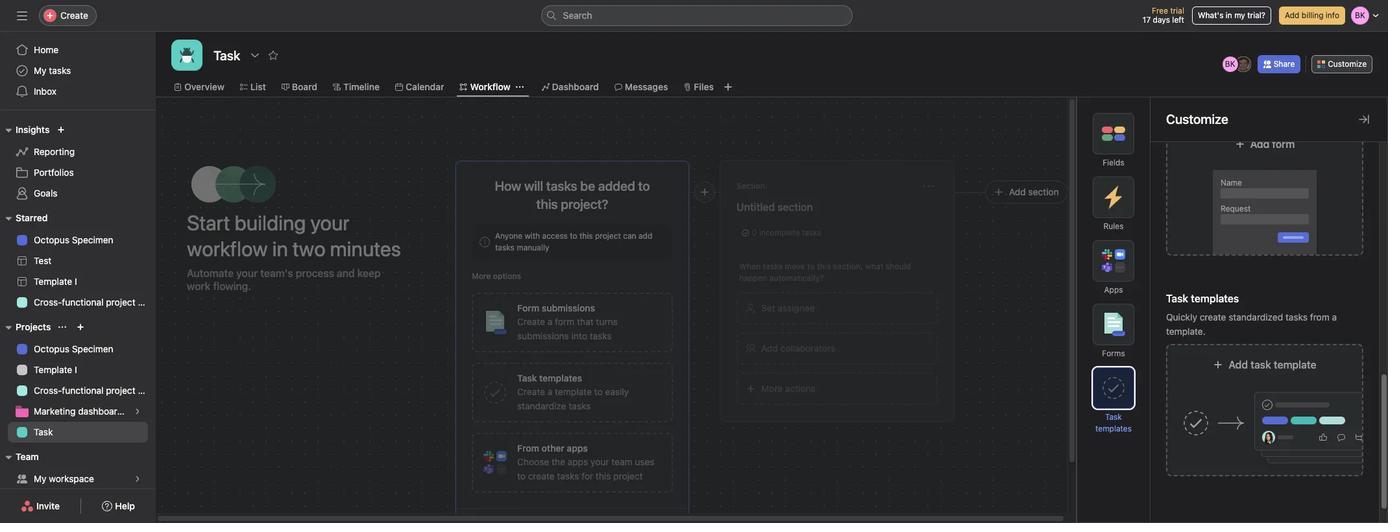 Task type: locate. For each thing, give the bounding box(es) containing it.
to right access
[[570, 231, 577, 241]]

list
[[250, 81, 266, 92]]

task down marketing
[[34, 426, 53, 437]]

template for template i link within projects 'element'
[[34, 364, 72, 375]]

to left easily
[[594, 386, 603, 397]]

1 horizontal spatial template
[[1274, 359, 1317, 371]]

1 octopus specimen from the top
[[34, 234, 113, 245]]

invite button
[[12, 495, 68, 518]]

assignee
[[778, 302, 815, 314]]

list link
[[240, 80, 266, 94]]

2 plan from the top
[[138, 385, 156, 396]]

0 vertical spatial create
[[1200, 312, 1226, 323]]

2 i from the top
[[75, 364, 77, 375]]

projects button
[[0, 319, 51, 335]]

octopus up test
[[34, 234, 69, 245]]

section
[[1029, 186, 1059, 197], [778, 201, 813, 213]]

0 horizontal spatial this
[[580, 231, 593, 241]]

cross-functional project plan inside starred element
[[34, 297, 156, 308]]

create inside form submissions create a form that turns submissions into tasks
[[517, 316, 545, 327]]

a down form submissions
[[548, 316, 553, 327]]

tasks down the at the bottom left
[[557, 471, 579, 482]]

template
[[34, 276, 72, 287], [34, 364, 72, 375]]

1 horizontal spatial create
[[1200, 312, 1226, 323]]

my inside teams element
[[34, 473, 46, 484]]

template i link down test
[[8, 271, 148, 292]]

0 vertical spatial my
[[34, 65, 46, 76]]

1 vertical spatial functional
[[62, 385, 104, 396]]

your up two minutes at left
[[310, 210, 350, 235]]

a up standardize
[[548, 386, 553, 397]]

tasks inside how will tasks be added to this project?
[[546, 178, 577, 193]]

access
[[542, 231, 568, 241]]

this right for
[[596, 471, 611, 482]]

0 vertical spatial task templates
[[1166, 293, 1239, 304]]

new project or portfolio image
[[77, 323, 85, 331]]

marketing dashboards
[[34, 406, 127, 417]]

1 horizontal spatial section
[[1029, 186, 1059, 197]]

cross- inside starred element
[[34, 297, 62, 308]]

create for form submissions
[[517, 316, 545, 327]]

create button
[[39, 5, 97, 26]]

2 octopus specimen link from the top
[[8, 339, 148, 360]]

1 cross- from the top
[[34, 297, 62, 308]]

octopus for starred
[[34, 234, 69, 245]]

my down the team
[[34, 473, 46, 484]]

2 vertical spatial your
[[591, 456, 609, 467]]

0 vertical spatial cross-
[[34, 297, 62, 308]]

1 vertical spatial task
[[34, 426, 53, 437]]

building
[[235, 210, 306, 235]]

to inside when tasks move to this section, what should happen automatically?
[[807, 262, 815, 271]]

my for my tasks
[[34, 65, 46, 76]]

insights
[[16, 124, 50, 135]]

add collaborators button
[[737, 332, 938, 365]]

new image
[[57, 126, 65, 134]]

a inside quickly create standardized tasks from a template.
[[1332, 312, 1337, 323]]

1 cross-functional project plan from the top
[[34, 297, 156, 308]]

1 horizontal spatial your
[[310, 210, 350, 235]]

create up submissions
[[517, 316, 545, 327]]

octopus inside projects 'element'
[[34, 343, 69, 354]]

template i link up marketing dashboards
[[8, 360, 148, 380]]

standardized
[[1229, 312, 1283, 323]]

specimen inside projects 'element'
[[72, 343, 113, 354]]

create up template.
[[1200, 312, 1226, 323]]

create inside "task templates create a template to easily standardize tasks"
[[517, 386, 545, 397]]

a inside form submissions create a form that turns submissions into tasks
[[548, 316, 553, 327]]

template i inside projects 'element'
[[34, 364, 77, 375]]

team's
[[260, 267, 293, 279]]

submissions
[[517, 330, 569, 341]]

my for my workspace
[[34, 473, 46, 484]]

specimen inside starred element
[[72, 234, 113, 245]]

2 cross-functional project plan from the top
[[34, 385, 156, 396]]

cross-functional project plan link up marketing dashboards
[[8, 380, 156, 401]]

1 horizontal spatial form
[[1272, 138, 1295, 150]]

0 vertical spatial create
[[60, 10, 88, 21]]

task templates inside "task templates create a template to easily standardize tasks"
[[517, 373, 582, 384]]

octopus specimen link inside starred element
[[8, 230, 148, 251]]

template inside starred element
[[34, 276, 72, 287]]

octopus specimen inside projects 'element'
[[34, 343, 113, 354]]

task up templates
[[1105, 412, 1122, 422]]

0 vertical spatial specimen
[[72, 234, 113, 245]]

project left can
[[595, 231, 621, 241]]

tasks down turns
[[590, 330, 612, 341]]

2 cross- from the top
[[34, 385, 62, 396]]

create up home link
[[60, 10, 88, 21]]

2 octopus from the top
[[34, 343, 69, 354]]

to inside anyone with access to this project can add tasks manually
[[570, 231, 577, 241]]

ja
[[1239, 59, 1248, 69]]

1 my from the top
[[34, 65, 46, 76]]

functional up new project or portfolio icon
[[62, 297, 104, 308]]

2 specimen from the top
[[72, 343, 113, 354]]

a right from
[[1332, 312, 1337, 323]]

None text field
[[210, 43, 244, 67]]

create up standardize
[[517, 386, 545, 397]]

0 vertical spatial plan
[[138, 297, 156, 308]]

0 vertical spatial task
[[1105, 412, 1122, 422]]

1 template i link from the top
[[8, 271, 148, 292]]

1 vertical spatial template i link
[[8, 360, 148, 380]]

1 vertical spatial i
[[75, 364, 77, 375]]

1 horizontal spatial in
[[1226, 10, 1232, 20]]

add tab image
[[723, 82, 733, 92]]

this for section,
[[817, 262, 831, 271]]

octopus specimen down new project or portfolio icon
[[34, 343, 113, 354]]

tasks down anyone
[[495, 243, 515, 252]]

1 vertical spatial octopus specimen link
[[8, 339, 148, 360]]

customize
[[1328, 59, 1367, 69], [1166, 112, 1229, 127]]

template inside projects 'element'
[[34, 364, 72, 375]]

0 vertical spatial octopus
[[34, 234, 69, 245]]

cross-functional project plan up new project or portfolio icon
[[34, 297, 156, 308]]

1 vertical spatial template i
[[34, 364, 77, 375]]

task inside task templates
[[1105, 412, 1122, 422]]

1 vertical spatial cross-
[[34, 385, 62, 396]]

template i up marketing
[[34, 364, 77, 375]]

0 vertical spatial your
[[310, 210, 350, 235]]

customize down info
[[1328, 59, 1367, 69]]

tasks right standardize
[[569, 400, 591, 412]]

i inside starred element
[[75, 276, 77, 287]]

1 vertical spatial specimen
[[72, 343, 113, 354]]

my
[[34, 65, 46, 76], [34, 473, 46, 484]]

my up inbox
[[34, 65, 46, 76]]

2 cross-functional project plan link from the top
[[8, 380, 156, 401]]

forms
[[1102, 349, 1125, 358]]

1 vertical spatial template
[[555, 386, 592, 397]]

anyone
[[495, 231, 523, 241]]

octopus specimen link for test
[[8, 230, 148, 251]]

1 vertical spatial your
[[236, 267, 258, 279]]

keep
[[357, 267, 381, 279]]

left
[[1172, 15, 1185, 25]]

0 horizontal spatial in
[[272, 236, 288, 261]]

cross-functional project plan up dashboards
[[34, 385, 156, 396]]

octopus specimen link up test
[[8, 230, 148, 251]]

should
[[886, 262, 911, 271]]

0 vertical spatial template
[[1274, 359, 1317, 371]]

your up for
[[591, 456, 609, 467]]

template right task on the bottom of page
[[1274, 359, 1317, 371]]

specimen
[[72, 234, 113, 245], [72, 343, 113, 354]]

tasks right incomplete
[[802, 228, 822, 238]]

tasks inside quickly create standardized tasks from a template.
[[1286, 312, 1308, 323]]

this for project
[[580, 231, 593, 241]]

marketing dashboards link
[[8, 401, 148, 422]]

fields
[[1103, 158, 1125, 167]]

0 vertical spatial this
[[580, 231, 593, 241]]

easily
[[605, 386, 629, 397]]

0 vertical spatial form
[[1272, 138, 1295, 150]]

with
[[525, 231, 540, 241]]

1 vertical spatial plan
[[138, 385, 156, 396]]

octopus specimen inside starred element
[[34, 234, 113, 245]]

free trial 17 days left
[[1143, 6, 1185, 25]]

0 horizontal spatial template
[[555, 386, 592, 397]]

cross-functional project plan link up new project or portfolio icon
[[8, 292, 156, 313]]

2 vertical spatial create
[[517, 386, 545, 397]]

in
[[1226, 10, 1232, 20], [272, 236, 288, 261]]

apps
[[1104, 285, 1123, 295]]

to inside "task templates create a template to easily standardize tasks"
[[594, 386, 603, 397]]

1 vertical spatial template
[[34, 364, 72, 375]]

1 horizontal spatial this
[[596, 471, 611, 482]]

tasks
[[49, 65, 71, 76], [546, 178, 577, 193], [802, 228, 822, 238], [495, 243, 515, 252], [763, 262, 783, 271], [1286, 312, 1308, 323], [590, 330, 612, 341], [569, 400, 591, 412], [557, 471, 579, 482]]

this left section, on the right of the page
[[817, 262, 831, 271]]

cross- inside projects 'element'
[[34, 385, 62, 396]]

create down choose
[[528, 471, 555, 482]]

2 functional from the top
[[62, 385, 104, 396]]

files link
[[684, 80, 714, 94]]

cross- up projects
[[34, 297, 62, 308]]

cross-functional project plan inside projects 'element'
[[34, 385, 156, 396]]

0 vertical spatial in
[[1226, 10, 1232, 20]]

1 vertical spatial section
[[778, 201, 813, 213]]

0 horizontal spatial customize
[[1166, 112, 1229, 127]]

0 vertical spatial i
[[75, 276, 77, 287]]

specimen for test
[[72, 234, 113, 245]]

1 vertical spatial form
[[555, 316, 575, 327]]

automate
[[187, 267, 234, 279]]

1 horizontal spatial task
[[1105, 412, 1122, 422]]

project inside starred element
[[106, 297, 135, 308]]

2 template from the top
[[34, 364, 72, 375]]

more
[[472, 271, 491, 281]]

1 functional from the top
[[62, 297, 104, 308]]

task inside projects 'element'
[[34, 426, 53, 437]]

start building your workflow in two minutes automate your team's process and keep work flowing.
[[187, 210, 401, 292]]

task for task templates
[[1105, 412, 1122, 422]]

to inside how will tasks be added to this project?
[[638, 178, 650, 193]]

octopus specimen for template i
[[34, 343, 113, 354]]

in left "my"
[[1226, 10, 1232, 20]]

inbox
[[34, 86, 57, 97]]

and
[[337, 267, 355, 279]]

1 horizontal spatial task templates
[[1166, 293, 1239, 304]]

octopus specimen link inside projects 'element'
[[8, 339, 148, 360]]

tasks left move
[[763, 262, 783, 271]]

task templates
[[1166, 293, 1239, 304], [517, 373, 582, 384]]

0 horizontal spatial form
[[555, 316, 575, 327]]

0 vertical spatial template i
[[34, 276, 77, 287]]

1 vertical spatial my
[[34, 473, 46, 484]]

i down test link
[[75, 276, 77, 287]]

section inside button
[[1029, 186, 1059, 197]]

octopus specimen link down new project or portfolio icon
[[8, 339, 148, 360]]

a inside "task templates create a template to easily standardize tasks"
[[548, 386, 553, 397]]

2 my from the top
[[34, 473, 46, 484]]

help
[[115, 500, 135, 511]]

1 template i from the top
[[34, 276, 77, 287]]

0 horizontal spatial task templates
[[517, 373, 582, 384]]

functional inside projects 'element'
[[62, 385, 104, 396]]

0 vertical spatial customize
[[1328, 59, 1367, 69]]

template up standardize
[[555, 386, 592, 397]]

0 horizontal spatial create
[[528, 471, 555, 482]]

template inside button
[[1274, 359, 1317, 371]]

2 template i from the top
[[34, 364, 77, 375]]

cross- for first 'cross-functional project plan' link
[[34, 297, 62, 308]]

how will tasks be added to this project?
[[495, 178, 650, 212]]

functional
[[62, 297, 104, 308], [62, 385, 104, 396]]

to down choose
[[517, 471, 526, 482]]

1 i from the top
[[75, 276, 77, 287]]

octopus down the show options, current sort, top icon
[[34, 343, 69, 354]]

set assignee button
[[737, 292, 938, 325]]

starred button
[[0, 210, 48, 226]]

cross- up marketing
[[34, 385, 62, 396]]

this right access
[[580, 231, 593, 241]]

0 horizontal spatial your
[[236, 267, 258, 279]]

specimen for template i
[[72, 343, 113, 354]]

team button
[[0, 449, 39, 465]]

add
[[1285, 10, 1300, 20], [1251, 138, 1270, 150], [1009, 186, 1026, 197], [761, 343, 778, 354], [1229, 359, 1248, 371]]

0 vertical spatial template
[[34, 276, 72, 287]]

create inside from other apps choose the apps your team uses to create tasks for this project
[[528, 471, 555, 482]]

customize down bk
[[1166, 112, 1229, 127]]

i inside projects 'element'
[[75, 364, 77, 375]]

0 vertical spatial cross-functional project plan link
[[8, 292, 156, 313]]

octopus specimen for test
[[34, 234, 113, 245]]

overview
[[184, 81, 224, 92]]

your left team's in the left of the page
[[236, 267, 258, 279]]

from other apps choose the apps your team uses to create tasks for this project
[[517, 443, 655, 482]]

task templates for task templates
[[1166, 293, 1239, 304]]

form submissions create a form that turns submissions into tasks
[[517, 302, 618, 341]]

task templates up standardize
[[517, 373, 582, 384]]

template i
[[34, 276, 77, 287], [34, 364, 77, 375]]

1 octopus from the top
[[34, 234, 69, 245]]

1 template from the top
[[34, 276, 72, 287]]

1 vertical spatial cross-functional project plan
[[34, 385, 156, 396]]

can
[[623, 231, 636, 241]]

1 specimen from the top
[[72, 234, 113, 245]]

i up marketing dashboards
[[75, 364, 77, 375]]

options
[[493, 271, 521, 281]]

project up see details, marketing dashboards image
[[106, 385, 135, 396]]

octopus inside starred element
[[34, 234, 69, 245]]

2 template i link from the top
[[8, 360, 148, 380]]

1 vertical spatial octopus
[[34, 343, 69, 354]]

project
[[595, 231, 621, 241], [106, 297, 135, 308], [106, 385, 135, 396], [613, 471, 643, 482]]

task
[[1251, 359, 1271, 371]]

1 octopus specimen link from the top
[[8, 230, 148, 251]]

1 vertical spatial create
[[528, 471, 555, 482]]

to right move
[[807, 262, 815, 271]]

1 vertical spatial cross-functional project plan link
[[8, 380, 156, 401]]

will
[[524, 178, 543, 193]]

starred element
[[0, 206, 156, 315]]

my inside global element
[[34, 65, 46, 76]]

tasks left from
[[1286, 312, 1308, 323]]

add task template
[[1229, 359, 1317, 371]]

template i down test
[[34, 276, 77, 287]]

0 vertical spatial functional
[[62, 297, 104, 308]]

section for untitled section
[[778, 201, 813, 213]]

2 horizontal spatial this
[[817, 262, 831, 271]]

1 vertical spatial task templates
[[517, 373, 582, 384]]

specimen up test link
[[72, 234, 113, 245]]

add
[[639, 231, 653, 241]]

template up marketing
[[34, 364, 72, 375]]

from
[[1310, 312, 1330, 323]]

to right the added
[[638, 178, 650, 193]]

2 octopus specimen from the top
[[34, 343, 113, 354]]

0 vertical spatial octopus specimen link
[[8, 230, 148, 251]]

quickly
[[1166, 312, 1198, 323]]

1 vertical spatial in
[[272, 236, 288, 261]]

project down test link
[[106, 297, 135, 308]]

dashboard
[[552, 81, 599, 92]]

reporting
[[34, 146, 75, 157]]

teams element
[[0, 445, 156, 492]]

specimen down new project or portfolio icon
[[72, 343, 113, 354]]

1 vertical spatial this
[[817, 262, 831, 271]]

tasks down home
[[49, 65, 71, 76]]

0 vertical spatial template i link
[[8, 271, 148, 292]]

a
[[1332, 312, 1337, 323], [548, 316, 553, 327], [548, 386, 553, 397]]

section inside button
[[778, 201, 813, 213]]

cross-functional project plan
[[34, 297, 156, 308], [34, 385, 156, 396]]

workflow
[[187, 236, 268, 261]]

team
[[16, 451, 39, 462]]

tasks inside from other apps choose the apps your team uses to create tasks for this project
[[557, 471, 579, 482]]

this inside anyone with access to this project can add tasks manually
[[580, 231, 593, 241]]

0 horizontal spatial section
[[778, 201, 813, 213]]

i
[[75, 276, 77, 287], [75, 364, 77, 375]]

add for add task template
[[1229, 359, 1248, 371]]

task for task
[[34, 426, 53, 437]]

0 horizontal spatial task
[[34, 426, 53, 437]]

create inside quickly create standardized tasks from a template.
[[1200, 312, 1226, 323]]

1 horizontal spatial customize
[[1328, 59, 1367, 69]]

tasks up this project?
[[546, 178, 577, 193]]

hide sidebar image
[[17, 10, 27, 21]]

create for task templates
[[517, 386, 545, 397]]

days
[[1153, 15, 1170, 25]]

this inside when tasks move to this section, what should happen automatically?
[[817, 262, 831, 271]]

in up team's in the left of the page
[[272, 236, 288, 261]]

0 vertical spatial octopus specimen
[[34, 234, 113, 245]]

0 vertical spatial section
[[1029, 186, 1059, 197]]

octopus specimen up test link
[[34, 234, 113, 245]]

0 vertical spatial cross-functional project plan
[[34, 297, 156, 308]]

project down team
[[613, 471, 643, 482]]

tasks inside form submissions create a form that turns submissions into tasks
[[590, 330, 612, 341]]

1 vertical spatial create
[[517, 316, 545, 327]]

task templates
[[1096, 412, 1132, 434]]

1 plan from the top
[[138, 297, 156, 308]]

1 vertical spatial octopus specimen
[[34, 343, 113, 354]]

functional up marketing dashboards
[[62, 385, 104, 396]]

customize inside customize 'dropdown button'
[[1328, 59, 1367, 69]]

anyone with access to this project can add tasks manually
[[495, 231, 653, 252]]

insights element
[[0, 118, 156, 206]]

template down test
[[34, 276, 72, 287]]

help button
[[94, 495, 143, 518]]

to
[[638, 178, 650, 193], [570, 231, 577, 241], [807, 262, 815, 271], [594, 386, 603, 397], [517, 471, 526, 482]]

project inside projects 'element'
[[106, 385, 135, 396]]

collaborators
[[781, 343, 836, 354]]

task templates up quickly at the bottom of the page
[[1166, 293, 1239, 304]]

2 vertical spatial this
[[596, 471, 611, 482]]

octopus specimen link for template i
[[8, 339, 148, 360]]

other apps
[[542, 443, 588, 454]]

2 horizontal spatial your
[[591, 456, 609, 467]]

templates
[[1096, 424, 1132, 434]]



Task type: vqa. For each thing, say whether or not it's contained in the screenshot.
work
no



Task type: describe. For each thing, give the bounding box(es) containing it.
task templates for task templates create a template to easily standardize tasks
[[517, 373, 582, 384]]

happen
[[739, 273, 767, 283]]

add section button
[[985, 180, 1068, 204]]

choose
[[517, 456, 549, 467]]

template i inside starred element
[[34, 276, 77, 287]]

add billing info
[[1285, 10, 1340, 20]]

untitled section button
[[737, 195, 938, 219]]

your inside from other apps choose the apps your team uses to create tasks for this project
[[591, 456, 609, 467]]

name
[[1221, 178, 1242, 188]]

two minutes
[[293, 236, 401, 261]]

show options, current sort, top image
[[59, 323, 66, 331]]

form inside form submissions create a form that turns submissions into tasks
[[555, 316, 575, 327]]

project inside anyone with access to this project can add tasks manually
[[595, 231, 621, 241]]

quickly create standardized tasks from a template.
[[1166, 312, 1337, 337]]

task link
[[8, 422, 148, 443]]

workflow link
[[460, 80, 511, 94]]

template for template i link in starred element
[[34, 276, 72, 287]]

template inside "task templates create a template to easily standardize tasks"
[[555, 386, 592, 397]]

be
[[580, 178, 595, 193]]

tasks inside my tasks link
[[49, 65, 71, 76]]

template i link inside projects 'element'
[[8, 360, 148, 380]]

add to starred image
[[268, 50, 279, 60]]

functional inside starred element
[[62, 297, 104, 308]]

my tasks link
[[8, 60, 148, 81]]

test
[[34, 255, 51, 266]]

share
[[1274, 59, 1295, 69]]

files
[[694, 81, 714, 92]]

added
[[598, 178, 635, 193]]

from
[[517, 443, 539, 454]]

section
[[737, 181, 765, 191]]

add task template button
[[1161, 344, 1369, 476]]

timeline link
[[333, 80, 380, 94]]

plan inside starred element
[[138, 297, 156, 308]]

add for add billing info
[[1285, 10, 1300, 20]]

bug image
[[179, 47, 195, 63]]

template.
[[1166, 326, 1206, 337]]

rules
[[1104, 221, 1124, 231]]

start
[[187, 210, 230, 235]]

plan inside projects 'element'
[[138, 385, 156, 396]]

in inside button
[[1226, 10, 1232, 20]]

invite
[[36, 500, 60, 511]]

close details image
[[1359, 114, 1370, 125]]

see details, marketing dashboards image
[[134, 408, 141, 415]]

workspace
[[49, 473, 94, 484]]

into
[[572, 330, 587, 341]]

move
[[785, 262, 805, 271]]

info
[[1326, 10, 1340, 20]]

global element
[[0, 32, 156, 110]]

how
[[495, 178, 521, 193]]

1 cross-functional project plan link from the top
[[8, 292, 156, 313]]

in inside start building your workflow in two minutes automate your team's process and keep work flowing.
[[272, 236, 288, 261]]

the
[[552, 456, 565, 467]]

this inside from other apps choose the apps your team uses to create tasks for this project
[[596, 471, 611, 482]]

what's in my trial? button
[[1192, 6, 1272, 25]]

0 incomplete tasks
[[752, 228, 822, 238]]

insights button
[[0, 122, 50, 138]]

uses
[[635, 456, 655, 467]]

timeline
[[343, 81, 380, 92]]

add for add form
[[1251, 138, 1270, 150]]

add section
[[1009, 186, 1059, 197]]

octopus for projects
[[34, 343, 69, 354]]

trial?
[[1248, 10, 1266, 20]]

to inside from other apps choose the apps your team uses to create tasks for this project
[[517, 471, 526, 482]]

tasks inside when tasks move to this section, what should happen automatically?
[[763, 262, 783, 271]]

add form
[[1251, 138, 1295, 150]]

home link
[[8, 40, 148, 60]]

automatically?
[[769, 273, 824, 283]]

projects
[[16, 321, 51, 332]]

bk
[[1225, 59, 1236, 69]]

overview link
[[174, 80, 224, 94]]

search list box
[[541, 5, 853, 26]]

template i link inside starred element
[[8, 271, 148, 292]]

my workspace
[[34, 473, 94, 484]]

dashboard link
[[542, 80, 599, 94]]

marketing
[[34, 406, 76, 417]]

my tasks
[[34, 65, 71, 76]]

add billing info button
[[1279, 6, 1346, 25]]

task templates create a template to easily standardize tasks
[[517, 373, 629, 412]]

dashboards
[[78, 406, 127, 417]]

calendar link
[[395, 80, 444, 94]]

a for task templates create a template to easily standardize tasks
[[548, 386, 553, 397]]

cross- for second 'cross-functional project plan' link from the top
[[34, 385, 62, 396]]

work flowing.
[[187, 280, 251, 292]]

share button
[[1258, 55, 1301, 73]]

add for add section
[[1009, 186, 1026, 197]]

tasks inside "task templates create a template to easily standardize tasks"
[[569, 400, 591, 412]]

tab actions image
[[516, 83, 524, 91]]

incomplete
[[759, 228, 800, 238]]

project inside from other apps choose the apps your team uses to create tasks for this project
[[613, 471, 643, 482]]

customize button
[[1312, 55, 1373, 73]]

more options
[[472, 271, 521, 281]]

trial
[[1171, 6, 1185, 16]]

tasks inside anyone with access to this project can add tasks manually
[[495, 243, 515, 252]]

search
[[563, 10, 592, 21]]

what's
[[1198, 10, 1224, 20]]

projects element
[[0, 315, 156, 445]]

this project?
[[537, 197, 608, 212]]

test link
[[8, 251, 148, 271]]

1 vertical spatial customize
[[1166, 112, 1229, 127]]

a for form submissions create a form that turns submissions into tasks
[[548, 316, 553, 327]]

see details, my workspace image
[[134, 475, 141, 483]]

create inside popup button
[[60, 10, 88, 21]]

section for add section
[[1029, 186, 1059, 197]]

inbox link
[[8, 81, 148, 102]]

set assignee
[[761, 302, 815, 314]]

add for add collaborators
[[761, 343, 778, 354]]

add collaborators
[[761, 343, 836, 354]]

that
[[577, 316, 594, 327]]

workflow
[[470, 81, 511, 92]]

form submissions
[[517, 302, 595, 314]]

messages link
[[615, 80, 668, 94]]

show options image
[[250, 50, 260, 60]]

for
[[582, 471, 593, 482]]



